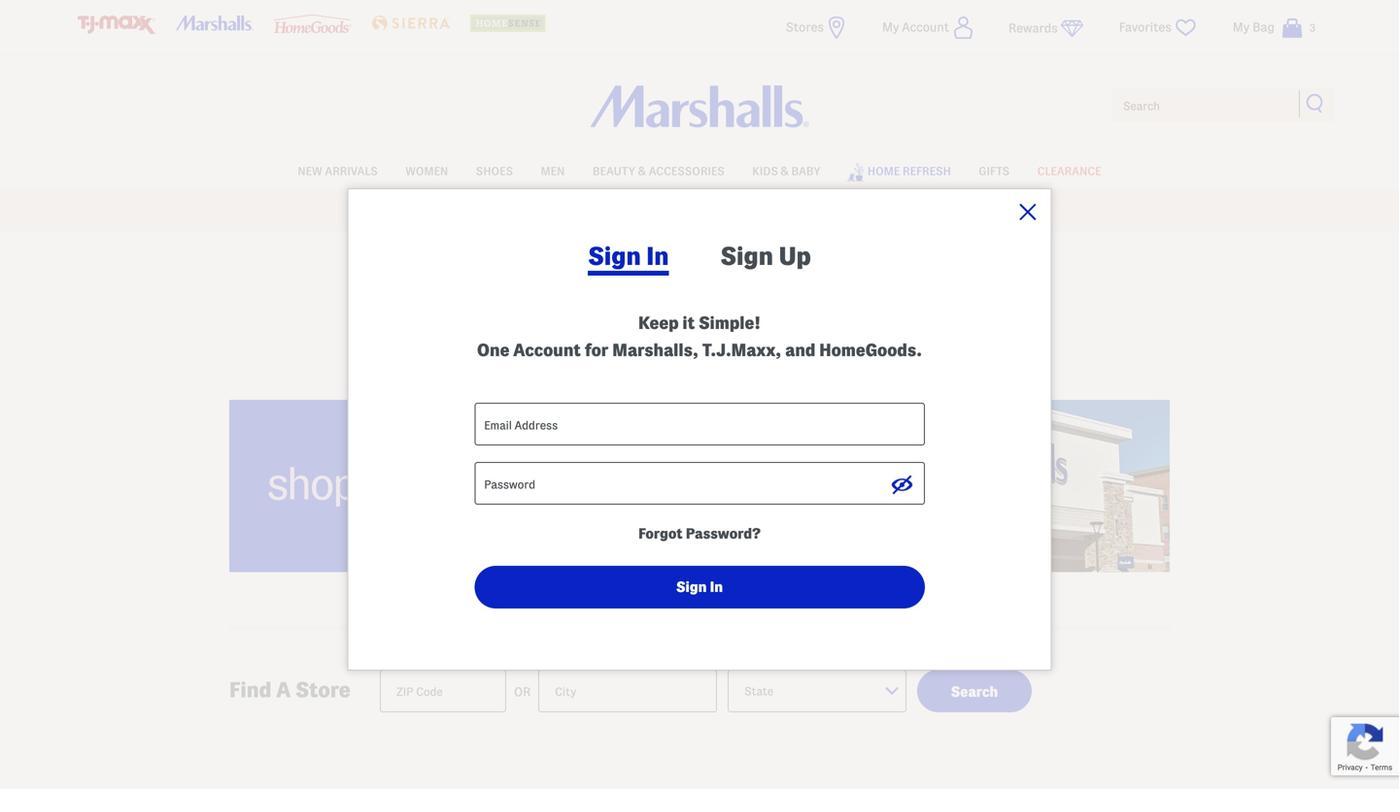 Task type: vqa. For each thing, say whether or not it's contained in the screenshot.
Store
yes



Task type: locate. For each thing, give the bounding box(es) containing it.
sign
[[588, 243, 641, 270], [720, 243, 773, 270]]

women link
[[405, 155, 448, 185]]

store locator
[[583, 309, 816, 349]]

men link
[[541, 155, 565, 185]]

new
[[298, 165, 322, 177]]

account right my at the top right
[[902, 20, 949, 34]]

simple!
[[699, 314, 761, 333]]

favorites
[[1119, 20, 1172, 34]]

rewards link
[[1009, 17, 1084, 41]]

1 vertical spatial account
[[513, 341, 581, 360]]

0 vertical spatial store
[[583, 309, 677, 349]]

1 & from the left
[[638, 165, 646, 177]]

t.j.maxx,
[[702, 341, 782, 360]]

one
[[477, 341, 509, 360]]

in
[[646, 243, 669, 270]]

gifts link
[[979, 155, 1010, 185]]

& right beauty
[[638, 165, 646, 177]]

stores link
[[786, 16, 848, 40]]

menu bar containing new arrivals
[[78, 154, 1321, 189]]

beauty
[[593, 165, 636, 177]]

new arrivals link
[[298, 155, 378, 185]]

1 horizontal spatial sign
[[720, 243, 773, 270]]

tjmaxx.com image
[[78, 16, 155, 34]]

store right 'a'
[[296, 679, 350, 702]]

locator
[[685, 309, 816, 349]]

store left it
[[583, 309, 677, 349]]

0 horizontal spatial sign
[[588, 243, 641, 270]]

1 horizontal spatial &
[[781, 165, 789, 177]]

0 horizontal spatial account
[[513, 341, 581, 360]]

forgot
[[638, 526, 683, 542]]

clearance
[[1037, 165, 1101, 177]]

account left 'for'
[[513, 341, 581, 360]]

account
[[902, 20, 949, 34], [513, 341, 581, 360]]

kids & baby
[[752, 165, 821, 177]]

1 sign from the left
[[588, 243, 641, 270]]

store
[[583, 309, 677, 349], [296, 679, 350, 702]]

marquee
[[0, 193, 1399, 232]]

0 vertical spatial account
[[902, 20, 949, 34]]

x
[[1020, 204, 1027, 218]]

marshalls,
[[612, 341, 699, 360]]

arrivals
[[325, 165, 378, 177]]

sign in
[[588, 243, 669, 270]]

for
[[585, 341, 609, 360]]

sign left up
[[720, 243, 773, 270]]

sign left in
[[588, 243, 641, 270]]

& right 'kids'
[[781, 165, 789, 177]]

1 vertical spatial store
[[296, 679, 350, 702]]

2 sign from the left
[[720, 243, 773, 270]]

0 horizontal spatial store
[[296, 679, 350, 702]]

marshalls.com image
[[176, 16, 254, 31]]

0 horizontal spatial &
[[638, 165, 646, 177]]

menu bar
[[78, 154, 1321, 189]]

women
[[405, 165, 448, 177]]

it
[[683, 314, 695, 333]]

forgot password? link
[[638, 526, 761, 542]]

2 & from the left
[[781, 165, 789, 177]]

my account
[[882, 20, 949, 34]]

site search search field
[[1110, 86, 1337, 124]]

rewards
[[1009, 21, 1058, 35]]

home refresh
[[868, 165, 951, 177]]

&
[[638, 165, 646, 177], [781, 165, 789, 177]]

kids
[[752, 165, 778, 177]]

kids & baby link
[[752, 155, 821, 185]]

None submit
[[1306, 93, 1325, 113], [474, 566, 925, 609], [917, 670, 1032, 713], [1306, 93, 1325, 113], [474, 566, 925, 609], [917, 670, 1032, 713]]

& inside 'link'
[[781, 165, 789, 177]]

1 horizontal spatial account
[[902, 20, 949, 34]]

password?
[[686, 526, 761, 542]]

homegoods.com image
[[274, 15, 352, 33]]

a
[[276, 679, 291, 702]]

banner
[[0, 0, 1399, 232]]

store locator main content
[[220, 288, 1180, 790]]

sign for sign in
[[588, 243, 641, 270]]



Task type: describe. For each thing, give the bounding box(es) containing it.
sign up
[[720, 243, 811, 270]]

my account dialog
[[347, 189, 1399, 780]]

beauty & accessories link
[[593, 155, 725, 185]]

clearance link
[[1037, 155, 1101, 185]]

3
[[1310, 22, 1316, 34]]

shoes
[[476, 165, 513, 177]]

shoes link
[[476, 155, 513, 185]]

City text field
[[538, 670, 717, 713]]

and
[[785, 341, 816, 360]]

email address email field
[[474, 403, 925, 446]]

wrap up now-trending styles image
[[229, 400, 1170, 573]]

stores
[[786, 20, 824, 34]]

find
[[229, 679, 272, 702]]

baby
[[791, 165, 821, 177]]

accessories
[[649, 165, 725, 177]]

refresh
[[903, 165, 951, 177]]

& for kids
[[781, 165, 789, 177]]

homesense.com image
[[470, 15, 548, 32]]

new arrivals
[[298, 165, 378, 177]]

forgot password?
[[638, 526, 761, 542]]

my account link
[[882, 16, 974, 40]]

home refresh link
[[847, 154, 951, 188]]

ZIP Code telephone field
[[380, 670, 506, 713]]

up
[[779, 243, 811, 270]]

sierra.com image
[[372, 16, 450, 30]]

close dialog element
[[1020, 204, 1036, 221]]

find a store
[[229, 679, 350, 702]]

account inside keep it simple! one account for marshalls, t.j.maxx, and homegoods.
[[513, 341, 581, 360]]

keep it simple! one account for marshalls, t.j.maxx, and homegoods.
[[477, 314, 922, 360]]

home
[[868, 165, 900, 177]]

my
[[882, 20, 899, 34]]

menu bar inside banner
[[78, 154, 1321, 189]]

Password password field
[[474, 463, 925, 505]]

1 horizontal spatial store
[[583, 309, 677, 349]]

keep
[[638, 314, 679, 333]]

men
[[541, 165, 565, 177]]

gifts
[[979, 165, 1010, 177]]

homegoods.
[[819, 341, 922, 360]]

banner containing stores
[[0, 0, 1399, 232]]

beauty & accessories
[[593, 165, 725, 177]]

sign for sign up
[[720, 243, 773, 270]]

favorites link
[[1119, 16, 1199, 40]]

or
[[514, 686, 531, 699]]

& for beauty
[[638, 165, 646, 177]]

Search text field
[[1110, 86, 1337, 124]]

down image
[[885, 688, 909, 699]]



